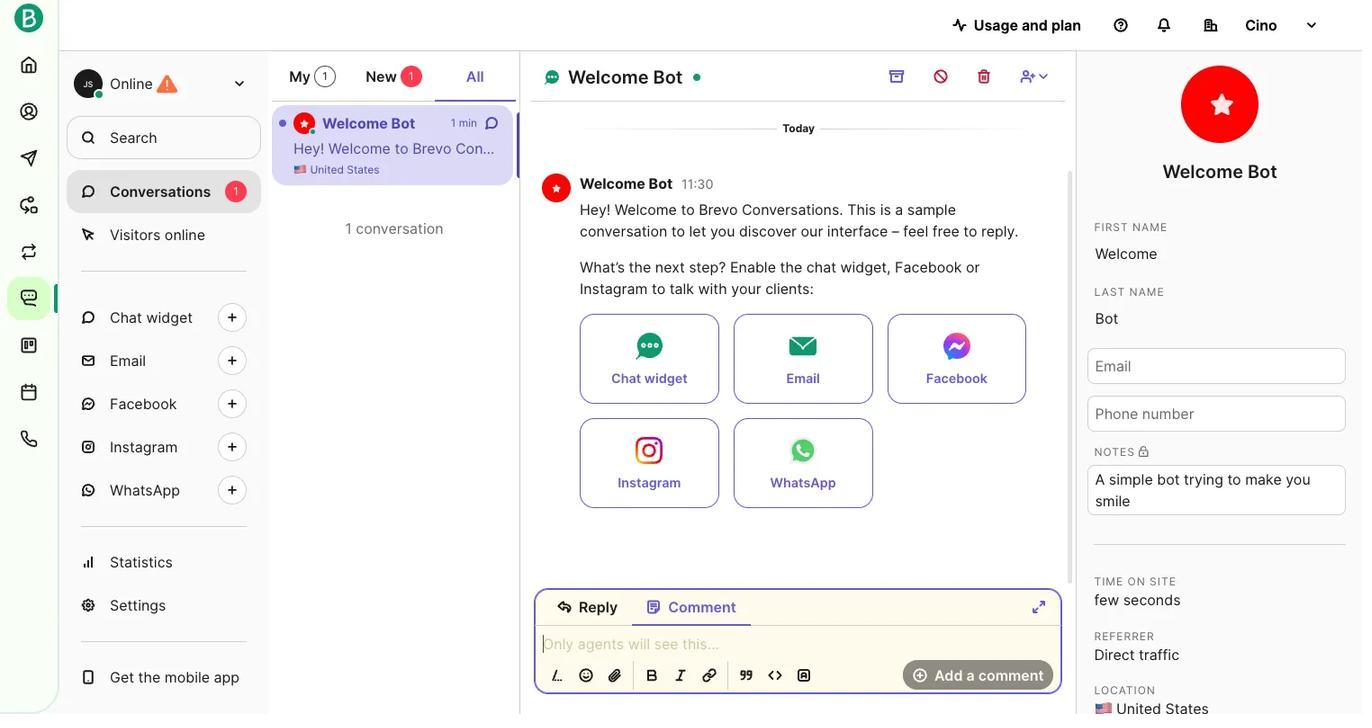 Task type: vqa. For each thing, say whether or not it's contained in the screenshot.
top IS
yes



Task type: describe. For each thing, give the bounding box(es) containing it.
1 down the states
[[345, 220, 352, 238]]

you for hey! welcome to brevo conversations. this is a sample conversation to let you discover our interface – feel free to reply.
[[710, 222, 735, 240]]

1 vertical spatial instagram
[[110, 438, 178, 456]]

to inside what's the next step? enable the chat widget, facebook or instagram to talk with your clients:
[[652, 280, 666, 298]]

next inside what's the next step? enable the chat widget, facebook or instagram to talk with your clients:
[[655, 258, 685, 276]]

on
[[1128, 575, 1146, 589]]

reply. for hey! welcome to brevo conversations. this is a sample conversation to let you discover our interface – feel free to reply.
[[981, 222, 1019, 240]]

1 horizontal spatial welcome bot
[[568, 67, 683, 88]]

0 horizontal spatial chat
[[110, 309, 142, 327]]

whatsapp link for the right facebook link email link's "instagram" link
[[734, 418, 873, 508]]

conversations. for hey! welcome to brevo conversations. this is a sample conversation to let you discover our interface – feel free to reply.
[[742, 201, 843, 219]]

0 vertical spatial widget
[[146, 309, 193, 327]]

new
[[366, 68, 397, 86]]

last name
[[1094, 285, 1165, 299]]

step? inside what's the next step? enable the chat widget, facebook or instagram to talk with your clients:
[[689, 258, 726, 276]]

0 horizontal spatial facebook link
[[67, 383, 261, 426]]

chat
[[806, 258, 836, 276]]

sample for hey! welcome to brevo conversations. this is a sample conversation to let you discover our interface – feel free to reply.  what's the next step? enable the cha 🇺🇸 united states
[[621, 140, 670, 158]]

few
[[1094, 591, 1119, 609]]

reply button
[[543, 590, 632, 626]]

last
[[1094, 285, 1126, 299]]

app
[[214, 669, 240, 687]]

instagram link for the right facebook link email link
[[580, 418, 719, 508]]

time on site few seconds
[[1094, 575, 1181, 609]]

conversation for hey! welcome to brevo conversations. this is a sample conversation to let you discover our interface – feel free to reply.  what's the next step? enable the cha 🇺🇸 united states
[[674, 140, 761, 158]]

free for hey! welcome to brevo conversations. this is a sample conversation to let you discover our interface – feel free to reply.
[[932, 222, 960, 240]]

a for hey! welcome to brevo conversations. this is a sample conversation to let you discover our interface – feel free to reply.  what's the next step? enable the cha 🇺🇸 united states
[[609, 140, 617, 158]]

min
[[459, 116, 477, 130]]

sample for hey! welcome to brevo conversations. this is a sample conversation to let you discover our interface – feel free to reply.
[[907, 201, 956, 219]]

enable inside what's the next step? enable the chat widget, facebook or instagram to talk with your clients:
[[730, 258, 776, 276]]

usage and plan
[[974, 16, 1081, 34]]

0 horizontal spatial conversation
[[356, 220, 443, 238]]

2 horizontal spatial welcome bot
[[1163, 161, 1277, 183]]

mobile
[[165, 669, 210, 687]]

js
[[83, 79, 93, 89]]

feel for hey! welcome to brevo conversations. this is a sample conversation to let you discover our interface – feel free to reply.  what's the next step? enable the cha 🇺🇸 united states
[[997, 140, 1022, 158]]

instagram inside what's the next step? enable the chat widget, facebook or instagram to talk with your clients:
[[580, 280, 648, 298]]

1 min
[[451, 116, 477, 130]]

1 vertical spatial welcome bot
[[322, 114, 415, 132]]

let for hey! welcome to brevo conversations. this is a sample conversation to let you discover our interface – feel free to reply.  what's the next step? enable the cha 🇺🇸 united states
[[783, 140, 800, 158]]

1 vertical spatial chat widget
[[611, 371, 688, 386]]

seconds
[[1123, 591, 1181, 609]]

clients:
[[765, 280, 814, 298]]

First name field
[[1088, 236, 1346, 272]]

traffic
[[1139, 646, 1179, 664]]

hey! for hey! welcome to brevo conversations. this is a sample conversation to let you discover our interface – feel free to reply.  what's the next step? enable the cha 🇺🇸 united states
[[293, 140, 324, 158]]

online
[[165, 226, 205, 244]]

visitors
[[110, 226, 161, 244]]

let for hey! welcome to brevo conversations. this is a sample conversation to let you discover our interface – feel free to reply.
[[689, 222, 706, 240]]

1 horizontal spatial chat
[[611, 371, 641, 386]]

hey! welcome to brevo conversations. this is a sample conversation to let you discover our interface – feel free to reply.
[[580, 201, 1019, 240]]

1 horizontal spatial facebook link
[[887, 314, 1027, 404]]

my
[[289, 68, 311, 86]]

0 horizontal spatial whatsapp
[[110, 482, 180, 500]]

cha
[[1343, 140, 1362, 158]]

0 horizontal spatial chat widget
[[110, 309, 193, 327]]

interface for hey! welcome to brevo conversations. this is a sample conversation to let you discover our interface – feel free to reply.  what's the next step? enable the cha 🇺🇸 united states
[[921, 140, 982, 158]]

welcome inside the "hey! welcome to brevo conversations. this is a sample conversation to let you discover our interface – feel free to reply."
[[615, 201, 677, 219]]

referrer direct traffic
[[1094, 630, 1179, 664]]

free for hey! welcome to brevo conversations. this is a sample conversation to let you discover our interface – feel free to reply.  what's the next step? enable the cha 🇺🇸 united states
[[1026, 140, 1054, 158]]

🇺🇸
[[293, 163, 307, 176]]

notes
[[1094, 445, 1135, 459]]

this for hey! welcome to brevo conversations. this is a sample conversation to let you discover our interface – feel free to reply.  what's the next step? enable the cha 🇺🇸 united states
[[561, 140, 590, 158]]

this for hey! welcome to brevo conversations. this is a sample conversation to let you discover our interface – feel free to reply.
[[847, 201, 876, 219]]

your
[[731, 280, 761, 298]]

– for hey! welcome to brevo conversations. this is a sample conversation to let you discover our interface – feel free to reply.  what's the next step? enable the cha 🇺🇸 united states
[[986, 140, 993, 158]]

talk
[[670, 280, 694, 298]]

settings link
[[67, 584, 261, 628]]

1 left min at the top left
[[451, 116, 456, 130]]

get the mobile app
[[110, 669, 240, 687]]

location
[[1094, 685, 1156, 698]]

statistics link
[[67, 541, 261, 584]]

name for last name
[[1130, 285, 1165, 299]]

visitors online link
[[67, 213, 261, 257]]

first
[[1094, 221, 1129, 234]]

1 horizontal spatial widget
[[644, 371, 688, 386]]

next inside hey! welcome to brevo conversations. this is a sample conversation to let you discover our interface – feel free to reply.  what's the next step? enable the cha 🇺🇸 united states
[[1192, 140, 1222, 158]]

1 horizontal spatial email
[[786, 371, 820, 386]]



Task type: locate. For each thing, give the bounding box(es) containing it.
conversation inside hey! welcome to brevo conversations. this is a sample conversation to let you discover our interface – feel free to reply.  what's the next step? enable the cha 🇺🇸 united states
[[674, 140, 761, 158]]

1
[[323, 69, 328, 83], [409, 69, 414, 83], [451, 116, 456, 130], [233, 185, 238, 198], [345, 220, 352, 238]]

cino button
[[1189, 7, 1333, 43]]

feel inside the "hey! welcome to brevo conversations. this is a sample conversation to let you discover our interface – feel free to reply."
[[903, 222, 928, 240]]

1 right new
[[409, 69, 414, 83]]

is for hey! welcome to brevo conversations. this is a sample conversation to let you discover our interface – feel free to reply.  what's the next step? enable the cha 🇺🇸 united states
[[594, 140, 605, 158]]

is up welcome bot 11:30
[[594, 140, 605, 158]]

1 horizontal spatial chat widget link
[[580, 314, 719, 404]]

0 horizontal spatial welcome bot
[[322, 114, 415, 132]]

1 horizontal spatial next
[[1192, 140, 1222, 158]]

1 horizontal spatial hey!
[[580, 201, 611, 219]]

is inside hey! welcome to brevo conversations. this is a sample conversation to let you discover our interface – feel free to reply.  what's the next step? enable the cha 🇺🇸 united states
[[594, 140, 605, 158]]

reply. inside the "hey! welcome to brevo conversations. this is a sample conversation to let you discover our interface – feel free to reply."
[[981, 222, 1019, 240]]

facebook link
[[887, 314, 1027, 404], [67, 383, 261, 426]]

or
[[966, 258, 980, 276]]

interface for hey! welcome to brevo conversations. this is a sample conversation to let you discover our interface – feel free to reply.
[[827, 222, 888, 240]]

enable
[[1267, 140, 1313, 158], [730, 258, 776, 276]]

1 vertical spatial –
[[892, 222, 899, 240]]

let down today
[[783, 140, 800, 158]]

1 horizontal spatial brevo
[[699, 201, 738, 219]]

what's inside what's the next step? enable the chat widget, facebook or instagram to talk with your clients:
[[580, 258, 625, 276]]

enable left the 'cha'
[[1267, 140, 1313, 158]]

this inside the "hey! welcome to brevo conversations. this is a sample conversation to let you discover our interface – feel free to reply."
[[847, 201, 876, 219]]

conversations. inside the "hey! welcome to brevo conversations. this is a sample conversation to let you discover our interface – feel free to reply."
[[742, 201, 843, 219]]

you
[[804, 140, 829, 158], [710, 222, 735, 240]]

to
[[395, 140, 408, 158], [765, 140, 779, 158], [1058, 140, 1071, 158], [681, 201, 695, 219], [671, 222, 685, 240], [964, 222, 977, 240], [652, 280, 666, 298]]

is inside the "hey! welcome to brevo conversations. this is a sample conversation to let you discover our interface – feel free to reply."
[[880, 201, 891, 219]]

0 vertical spatial our
[[895, 140, 917, 158]]

instagram link
[[580, 418, 719, 508], [67, 426, 261, 469]]

0 horizontal spatial interface
[[827, 222, 888, 240]]

only visible to agents image
[[1139, 447, 1149, 458]]

1 horizontal spatial a
[[895, 201, 903, 219]]

reply. inside hey! welcome to brevo conversations. this is a sample conversation to let you discover our interface – feel free to reply.  what's the next step? enable the cha 🇺🇸 united states
[[1075, 140, 1113, 158]]

0 horizontal spatial what's
[[580, 258, 625, 276]]

sample inside hey! welcome to brevo conversations. this is a sample conversation to let you discover our interface – feel free to reply.  what's the next step? enable the cha 🇺🇸 united states
[[621, 140, 670, 158]]

discover inside hey! welcome to brevo conversations. this is a sample conversation to let you discover our interface – feel free to reply.  what's the next step? enable the cha 🇺🇸 united states
[[833, 140, 891, 158]]

get
[[110, 669, 134, 687]]

1 horizontal spatial interface
[[921, 140, 982, 158]]

today
[[783, 122, 815, 135]]

facebook
[[895, 258, 962, 276], [926, 371, 988, 386], [110, 395, 177, 413]]

0 vertical spatial conversations.
[[456, 140, 557, 158]]

instagram
[[580, 280, 648, 298], [110, 438, 178, 456], [618, 475, 681, 490]]

brevo for hey! welcome to brevo conversations. this is a sample conversation to let you discover our interface – feel free to reply.
[[699, 201, 738, 219]]

1 vertical spatial let
[[689, 222, 706, 240]]

1 horizontal spatial conversation
[[580, 222, 667, 240]]

is for hey! welcome to brevo conversations. this is a sample conversation to let you discover our interface – feel free to reply.
[[880, 201, 891, 219]]

the
[[1166, 140, 1188, 158], [1317, 140, 1339, 158], [629, 258, 651, 276], [780, 258, 802, 276], [138, 669, 161, 687]]

brevo down 11:30 on the right top of page
[[699, 201, 738, 219]]

comment
[[668, 599, 736, 617]]

1 vertical spatial our
[[801, 222, 823, 240]]

1 vertical spatial enable
[[730, 258, 776, 276]]

1 vertical spatial interface
[[827, 222, 888, 240]]

1 vertical spatial facebook
[[926, 371, 988, 386]]

free
[[1026, 140, 1054, 158], [932, 222, 960, 240]]

0 vertical spatial interface
[[921, 140, 982, 158]]

all
[[466, 68, 484, 86]]

0 horizontal spatial free
[[932, 222, 960, 240]]

1 horizontal spatial –
[[986, 140, 993, 158]]

1 vertical spatial next
[[655, 258, 685, 276]]

referrer
[[1094, 630, 1155, 643]]

0 horizontal spatial email link
[[67, 339, 261, 383]]

0 horizontal spatial instagram link
[[67, 426, 261, 469]]

0 vertical spatial a
[[609, 140, 617, 158]]

settings
[[110, 597, 166, 615]]

1 vertical spatial widget
[[644, 371, 688, 386]]

1 horizontal spatial discover
[[833, 140, 891, 158]]

hey! down welcome bot 11:30
[[580, 201, 611, 219]]

0 vertical spatial let
[[783, 140, 800, 158]]

hey! welcome to brevo conversations. this is a sample conversation to let you discover our interface – feel free to reply.  what's the next step? enable the cha 🇺🇸 united states
[[293, 140, 1362, 176]]

chat widget link for email link corresponding to left facebook link
[[67, 296, 261, 339]]

comment button
[[632, 590, 751, 626]]

welcome
[[568, 67, 649, 88], [322, 114, 388, 132], [328, 140, 391, 158], [1163, 161, 1243, 183], [580, 175, 645, 193], [615, 201, 677, 219]]

widget
[[146, 309, 193, 327], [644, 371, 688, 386]]

interface
[[921, 140, 982, 158], [827, 222, 888, 240]]

0 vertical spatial chat widget
[[110, 309, 193, 327]]

1 horizontal spatial instagram link
[[580, 418, 719, 508]]

0 vertical spatial –
[[986, 140, 993, 158]]

conversation up 11:30 on the right top of page
[[674, 140, 761, 158]]

– for hey! welcome to brevo conversations. this is a sample conversation to let you discover our interface – feel free to reply.
[[892, 222, 899, 240]]

0 vertical spatial instagram
[[580, 280, 648, 298]]

all link
[[435, 59, 516, 102]]

our for hey! welcome to brevo conversations. this is a sample conversation to let you discover our interface – feel free to reply.  what's the next step? enable the cha 🇺🇸 united states
[[895, 140, 917, 158]]

this
[[561, 140, 590, 158], [847, 201, 876, 219]]

0 horizontal spatial brevo
[[413, 140, 451, 158]]

0 horizontal spatial this
[[561, 140, 590, 158]]

0 vertical spatial is
[[594, 140, 605, 158]]

time
[[1094, 575, 1124, 589]]

0 horizontal spatial sample
[[621, 140, 670, 158]]

0 vertical spatial welcome bot
[[568, 67, 683, 88]]

conversation down welcome bot 11:30
[[580, 222, 667, 240]]

conversations. down min at the top left
[[456, 140, 557, 158]]

our inside hey! welcome to brevo conversations. this is a sample conversation to let you discover our interface – feel free to reply.  what's the next step? enable the cha 🇺🇸 united states
[[895, 140, 917, 158]]

discover for hey! welcome to brevo conversations. this is a sample conversation to let you discover our interface – feel free to reply.
[[739, 222, 797, 240]]

reply
[[579, 599, 618, 617]]

1 vertical spatial feel
[[903, 222, 928, 240]]

our for hey! welcome to brevo conversations. this is a sample conversation to let you discover our interface – feel free to reply.
[[801, 222, 823, 240]]

enable inside hey! welcome to brevo conversations. this is a sample conversation to let you discover our interface – feel free to reply.  what's the next step? enable the cha 🇺🇸 united states
[[1267, 140, 1313, 158]]

– inside the "hey! welcome to brevo conversations. this is a sample conversation to let you discover our interface – feel free to reply."
[[892, 222, 899, 240]]

chat widget link down visitors online "link"
[[67, 296, 261, 339]]

email link
[[734, 314, 873, 404], [67, 339, 261, 383]]

1 horizontal spatial this
[[847, 201, 876, 219]]

conversation for hey! welcome to brevo conversations. this is a sample conversation to let you discover our interface – feel free to reply.
[[580, 222, 667, 240]]

chat widget link
[[67, 296, 261, 339], [580, 314, 719, 404]]

1 right conversations
[[233, 185, 238, 198]]

1 vertical spatial hey!
[[580, 201, 611, 219]]

free inside the "hey! welcome to brevo conversations. this is a sample conversation to let you discover our interface – feel free to reply."
[[932, 222, 960, 240]]

bot
[[653, 67, 683, 88], [391, 114, 415, 132], [1248, 161, 1277, 183], [649, 175, 673, 193]]

conversation inside the "hey! welcome to brevo conversations. this is a sample conversation to let you discover our interface – feel free to reply."
[[580, 222, 667, 240]]

sample
[[621, 140, 670, 158], [907, 201, 956, 219]]

direct
[[1094, 646, 1135, 664]]

united
[[310, 163, 344, 176]]

chat
[[110, 309, 142, 327], [611, 371, 641, 386]]

1 horizontal spatial conversations.
[[742, 201, 843, 219]]

1 vertical spatial reply.
[[981, 222, 1019, 240]]

a up welcome bot 11:30
[[609, 140, 617, 158]]

conversation down the states
[[356, 220, 443, 238]]

reply.
[[1075, 140, 1113, 158], [981, 222, 1019, 240]]

1 right my
[[323, 69, 328, 83]]

feel inside hey! welcome to brevo conversations. this is a sample conversation to let you discover our interface – feel free to reply.  what's the next step? enable the cha 🇺🇸 united states
[[997, 140, 1022, 158]]

widget,
[[840, 258, 891, 276]]

and
[[1022, 16, 1048, 34]]

1 vertical spatial step?
[[689, 258, 726, 276]]

you down today
[[804, 140, 829, 158]]

name
[[1133, 221, 1168, 234], [1130, 285, 1165, 299]]

1 vertical spatial is
[[880, 201, 891, 219]]

is up widget,
[[880, 201, 891, 219]]

1 conversation
[[345, 220, 443, 238]]

reply. for hey! welcome to brevo conversations. this is a sample conversation to let you discover our interface – feel free to reply.  what's the next step? enable the cha 🇺🇸 united states
[[1075, 140, 1113, 158]]

sample inside the "hey! welcome to brevo conversations. this is a sample conversation to let you discover our interface – feel free to reply."
[[907, 201, 956, 219]]

0 horizontal spatial hey!
[[293, 140, 324, 158]]

whatsapp link for "instagram" link associated with email link corresponding to left facebook link
[[67, 469, 261, 512]]

email link for left facebook link
[[67, 339, 261, 383]]

discover
[[833, 140, 891, 158], [739, 222, 797, 240]]

conversations. inside hey! welcome to brevo conversations. this is a sample conversation to let you discover our interface – feel free to reply.  what's the next step? enable the cha 🇺🇸 united states
[[456, 140, 557, 158]]

you inside the "hey! welcome to brevo conversations. this is a sample conversation to let you discover our interface – feel free to reply."
[[710, 222, 735, 240]]

– inside hey! welcome to brevo conversations. this is a sample conversation to let you discover our interface – feel free to reply.  what's the next step? enable the cha 🇺🇸 united states
[[986, 140, 993, 158]]

plan
[[1051, 16, 1081, 34]]

step?
[[1226, 140, 1263, 158], [689, 258, 726, 276]]

0 horizontal spatial a
[[609, 140, 617, 158]]

0 vertical spatial sample
[[621, 140, 670, 158]]

brevo for hey! welcome to brevo conversations. this is a sample conversation to let you discover our interface – feel free to reply.  what's the next step? enable the cha 🇺🇸 united states
[[413, 140, 451, 158]]

free inside hey! welcome to brevo conversations. this is a sample conversation to let you discover our interface – feel free to reply.  what's the next step? enable the cha 🇺🇸 united states
[[1026, 140, 1054, 158]]

0 vertical spatial free
[[1026, 140, 1054, 158]]

0 vertical spatial enable
[[1267, 140, 1313, 158]]

Last name field
[[1088, 301, 1346, 337]]

0 horizontal spatial feel
[[903, 222, 928, 240]]

name right last
[[1130, 285, 1165, 299]]

interface inside hey! welcome to brevo conversations. this is a sample conversation to let you discover our interface – feel free to reply.  what's the next step? enable the cha 🇺🇸 united states
[[921, 140, 982, 158]]

1 horizontal spatial whatsapp link
[[734, 418, 873, 508]]

is
[[594, 140, 605, 158], [880, 201, 891, 219]]

let inside the "hey! welcome to brevo conversations. this is a sample conversation to let you discover our interface – feel free to reply."
[[689, 222, 706, 240]]

hey! inside the "hey! welcome to brevo conversations. this is a sample conversation to let you discover our interface – feel free to reply."
[[580, 201, 611, 219]]

what's inside hey! welcome to brevo conversations. this is a sample conversation to let you discover our interface – feel free to reply.  what's the next step? enable the cha 🇺🇸 united states
[[1117, 140, 1162, 158]]

1 vertical spatial free
[[932, 222, 960, 240]]

hey!
[[293, 140, 324, 158], [580, 201, 611, 219]]

1 horizontal spatial sample
[[907, 201, 956, 219]]

1 vertical spatial name
[[1130, 285, 1165, 299]]

interface inside the "hey! welcome to brevo conversations. this is a sample conversation to let you discover our interface – feel free to reply."
[[827, 222, 888, 240]]

1 horizontal spatial is
[[880, 201, 891, 219]]

0 horizontal spatial email
[[110, 352, 146, 370]]

instagram link for email link corresponding to left facebook link
[[67, 426, 261, 469]]

name right first
[[1133, 221, 1168, 234]]

11:30
[[682, 176, 713, 192]]

1 horizontal spatial you
[[804, 140, 829, 158]]

0 vertical spatial step?
[[1226, 140, 1263, 158]]

1 horizontal spatial email link
[[734, 314, 873, 404]]

1 horizontal spatial whatsapp
[[770, 475, 836, 490]]

get the mobile app link
[[67, 656, 261, 700]]

you for hey! welcome to brevo conversations. this is a sample conversation to let you discover our interface – feel free to reply.  what's the next step? enable the cha 🇺🇸 united states
[[804, 140, 829, 158]]

what's the next step? enable the chat widget, facebook or instagram to talk with your clients:
[[580, 258, 980, 298]]

search
[[110, 129, 157, 147]]

let
[[783, 140, 800, 158], [689, 222, 706, 240]]

a inside the "hey! welcome to brevo conversations. this is a sample conversation to let you discover our interface – feel free to reply."
[[895, 201, 903, 219]]

facebook inside what's the next step? enable the chat widget, facebook or instagram to talk with your clients:
[[895, 258, 962, 276]]

0 horizontal spatial widget
[[146, 309, 193, 327]]

brevo down 1 min
[[413, 140, 451, 158]]

this up widget,
[[847, 201, 876, 219]]

conversations. down hey! welcome to brevo conversations. this is a sample conversation to let you discover our interface – feel free to reply.  what's the next step? enable the cha 🇺🇸 united states
[[742, 201, 843, 219]]

conversations.
[[456, 140, 557, 158], [742, 201, 843, 219]]

enable up the your
[[730, 258, 776, 276]]

feel for hey! welcome to brevo conversations. this is a sample conversation to let you discover our interface – feel free to reply.
[[903, 222, 928, 240]]

first name
[[1094, 221, 1168, 234]]

conversations
[[110, 183, 211, 201]]

what's
[[1117, 140, 1162, 158], [580, 258, 625, 276]]

conversations. for hey! welcome to brevo conversations. this is a sample conversation to let you discover our interface – feel free to reply.  what's the next step? enable the cha 🇺🇸 united states
[[456, 140, 557, 158]]

discover inside the "hey! welcome to brevo conversations. this is a sample conversation to let you discover our interface – feel free to reply."
[[739, 222, 797, 240]]

with
[[698, 280, 727, 298]]

1 horizontal spatial chat widget
[[611, 371, 688, 386]]

usage
[[974, 16, 1018, 34]]

discover for hey! welcome to brevo conversations. this is a sample conversation to let you discover our interface – feel free to reply.  what's the next step? enable the cha 🇺🇸 united states
[[833, 140, 891, 158]]

1 vertical spatial a
[[895, 201, 903, 219]]

welcome bot
[[568, 67, 683, 88], [322, 114, 415, 132], [1163, 161, 1277, 183]]

0 vertical spatial this
[[561, 140, 590, 158]]

1 vertical spatial what's
[[580, 258, 625, 276]]

0 vertical spatial discover
[[833, 140, 891, 158]]

a inside hey! welcome to brevo conversations. this is a sample conversation to let you discover our interface – feel free to reply.  what's the next step? enable the cha 🇺🇸 united states
[[609, 140, 617, 158]]

1 horizontal spatial enable
[[1267, 140, 1313, 158]]

you inside hey! welcome to brevo conversations. this is a sample conversation to let you discover our interface – feel free to reply.  what's the next step? enable the cha 🇺🇸 united states
[[804, 140, 829, 158]]

2 vertical spatial instagram
[[618, 475, 681, 490]]

states
[[347, 163, 380, 176]]

our inside the "hey! welcome to brevo conversations. this is a sample conversation to let you discover our interface – feel free to reply."
[[801, 222, 823, 240]]

chat widget link for the right facebook link email link
[[580, 314, 719, 404]]

1 horizontal spatial reply.
[[1075, 140, 1113, 158]]

0 horizontal spatial –
[[892, 222, 899, 240]]

cino
[[1245, 16, 1277, 34]]

online
[[110, 75, 153, 93]]

email
[[110, 352, 146, 370], [786, 371, 820, 386]]

welcome bot 11:30
[[580, 175, 713, 193]]

chat widget
[[110, 309, 193, 327], [611, 371, 688, 386]]

0 vertical spatial what's
[[1117, 140, 1162, 158]]

step? inside hey! welcome to brevo conversations. this is a sample conversation to let you discover our interface – feel free to reply.  what's the next step? enable the cha 🇺🇸 united states
[[1226, 140, 1263, 158]]

2 vertical spatial facebook
[[110, 395, 177, 413]]

name for first name
[[1133, 221, 1168, 234]]

0 horizontal spatial you
[[710, 222, 735, 240]]

brevo inside the "hey! welcome to brevo conversations. this is a sample conversation to let you discover our interface – feel free to reply."
[[699, 201, 738, 219]]

brevo inside hey! welcome to brevo conversations. this is a sample conversation to let you discover our interface – feel free to reply.  what's the next step? enable the cha 🇺🇸 united states
[[413, 140, 451, 158]]

email link for the right facebook link
[[734, 314, 873, 404]]

visitors online
[[110, 226, 205, 244]]

site
[[1150, 575, 1177, 589]]

0 vertical spatial next
[[1192, 140, 1222, 158]]

chat widget link down talk
[[580, 314, 719, 404]]

Email email field
[[1088, 348, 1346, 384]]

1 horizontal spatial feel
[[997, 140, 1022, 158]]

whatsapp link
[[734, 418, 873, 508], [67, 469, 261, 512]]

1 vertical spatial chat
[[611, 371, 641, 386]]

let inside hey! welcome to brevo conversations. this is a sample conversation to let you discover our interface – feel free to reply.  what's the next step? enable the cha 🇺🇸 united states
[[783, 140, 800, 158]]

0 horizontal spatial whatsapp link
[[67, 469, 261, 512]]

this up welcome bot 11:30
[[561, 140, 590, 158]]

hey! up 🇺🇸 on the left of page
[[293, 140, 324, 158]]

a
[[609, 140, 617, 158], [895, 201, 903, 219]]

1 horizontal spatial our
[[895, 140, 917, 158]]

statistics
[[110, 554, 173, 572]]

2 vertical spatial welcome bot
[[1163, 161, 1277, 183]]

usage and plan button
[[938, 7, 1096, 43]]

0 horizontal spatial next
[[655, 258, 685, 276]]

0 horizontal spatial discover
[[739, 222, 797, 240]]

hey! inside hey! welcome to brevo conversations. this is a sample conversation to let you discover our interface – feel free to reply.  what's the next step? enable the cha 🇺🇸 united states
[[293, 140, 324, 158]]

brevo
[[413, 140, 451, 158], [699, 201, 738, 219]]

0 horizontal spatial enable
[[730, 258, 776, 276]]

1 horizontal spatial let
[[783, 140, 800, 158]]

0 vertical spatial you
[[804, 140, 829, 158]]

0 horizontal spatial our
[[801, 222, 823, 240]]

Start typing to join text field
[[535, 634, 1063, 655]]

0 horizontal spatial is
[[594, 140, 605, 158]]

this inside hey! welcome to brevo conversations. this is a sample conversation to let you discover our interface – feel free to reply.  what's the next step? enable the cha 🇺🇸 united states
[[561, 140, 590, 158]]

hey! for hey! welcome to brevo conversations. this is a sample conversation to let you discover our interface – feel free to reply.
[[580, 201, 611, 219]]

1 vertical spatial sample
[[907, 201, 956, 219]]

search link
[[67, 116, 261, 159]]

feel
[[997, 140, 1022, 158], [903, 222, 928, 240]]

P͏hone number telephone field
[[1088, 396, 1346, 432]]

–
[[986, 140, 993, 158], [892, 222, 899, 240]]

let down 11:30 on the right top of page
[[689, 222, 706, 240]]

whatsapp
[[770, 475, 836, 490], [110, 482, 180, 500]]

a for hey! welcome to brevo conversations. this is a sample conversation to let you discover our interface – feel free to reply.
[[895, 201, 903, 219]]

you down 11:30 on the right top of page
[[710, 222, 735, 240]]

our
[[895, 140, 917, 158], [801, 222, 823, 240]]

0 horizontal spatial step?
[[689, 258, 726, 276]]

welcome inside hey! welcome to brevo conversations. this is a sample conversation to let you discover our interface – feel free to reply.  what's the next step? enable the cha 🇺🇸 united states
[[328, 140, 391, 158]]

2 horizontal spatial conversation
[[674, 140, 761, 158]]

Notes text field
[[1088, 465, 1346, 516]]

a down hey! welcome to brevo conversations. this is a sample conversation to let you discover our interface – feel free to reply.  what's the next step? enable the cha 🇺🇸 united states
[[895, 201, 903, 219]]



